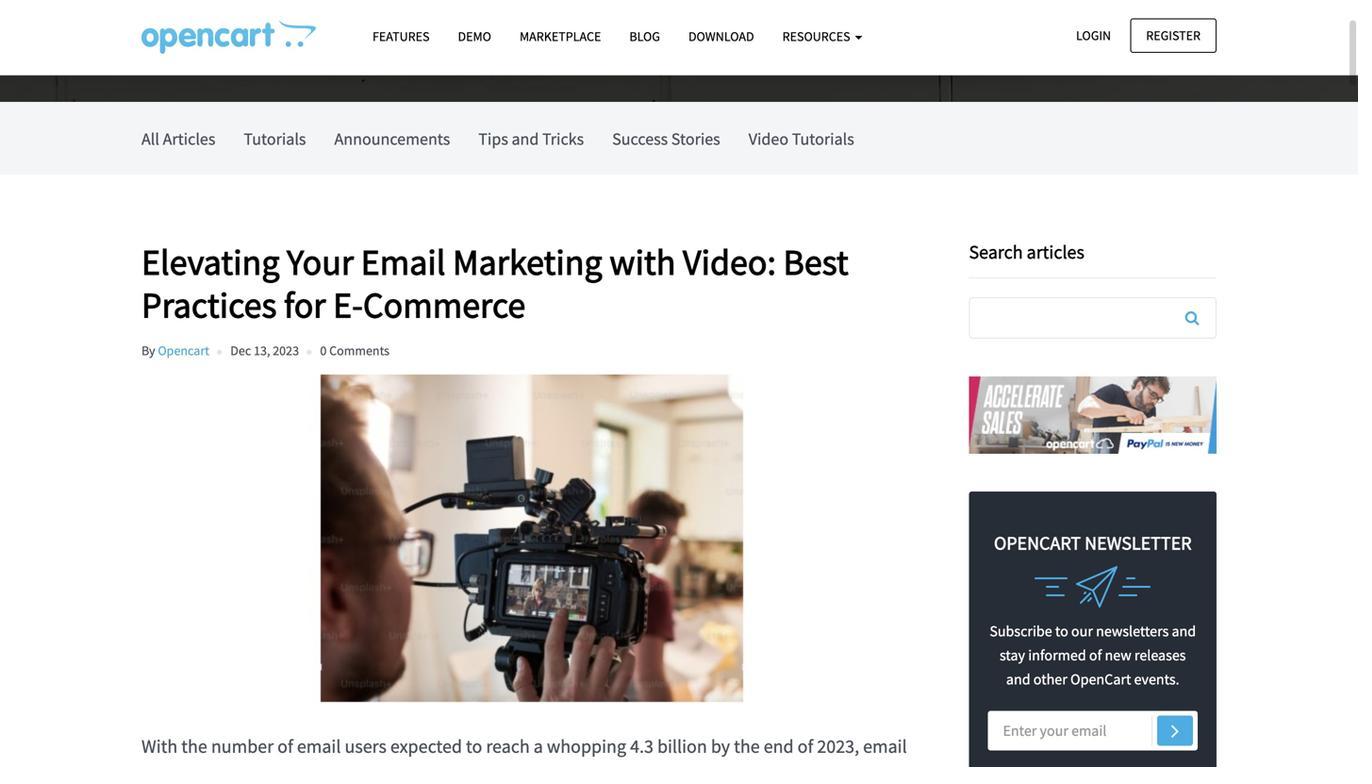 Task type: describe. For each thing, give the bounding box(es) containing it.
new
[[1105, 646, 1132, 665]]

marketplace link
[[506, 20, 616, 53]]

elevating your email marketing with video: best practices for e-commerce
[[142, 239, 849, 328]]

1 tutorials from the left
[[244, 128, 306, 150]]

of down the expected
[[409, 765, 425, 767]]

practices
[[142, 282, 277, 328]]

success stories
[[613, 128, 721, 150]]

important
[[502, 765, 581, 767]]

most
[[458, 765, 498, 767]]

opencart link
[[158, 342, 209, 359]]

newsletters
[[1097, 622, 1169, 641]]

success stories link
[[613, 102, 721, 175]]

by
[[142, 342, 155, 359]]

of inside the subscribe to our newsletters and stay informed of new releases and other opencart events.
[[1090, 646, 1102, 665]]

search articles
[[970, 240, 1085, 264]]

and up releases
[[1172, 622, 1197, 641]]

search image
[[1186, 310, 1200, 326]]

blog link
[[616, 20, 675, 53]]

and down stay
[[1007, 670, 1031, 689]]

1 horizontal spatial the
[[428, 765, 454, 767]]

best
[[784, 239, 849, 284]]

register
[[1147, 27, 1201, 44]]

2 tutorials from the left
[[792, 128, 855, 150]]

demo link
[[444, 20, 506, 53]]

commerce
[[363, 282, 526, 328]]

elevating your email marketing with video: best practices for e-commerce link
[[142, 239, 941, 328]]

number
[[211, 734, 274, 758]]

one
[[375, 765, 405, 767]]

tips and tricks
[[479, 128, 584, 150]]

download
[[689, 28, 755, 45]]

video tutorials link
[[749, 102, 855, 175]]

email
[[361, 239, 446, 284]]

e-
[[333, 282, 363, 328]]

marketplace
[[520, 28, 601, 45]]

opencart - blog image
[[142, 20, 316, 54]]

informed
[[1029, 646, 1087, 665]]

marketing
[[453, 239, 603, 284]]

end
[[764, 734, 794, 758]]

stay
[[1000, 646, 1026, 665]]

subscribe to our newsletters and stay informed of new releases and other opencart events.
[[990, 622, 1197, 689]]

13,
[[254, 342, 270, 359]]

for
[[284, 282, 326, 328]]

dec 13, 2023
[[231, 342, 299, 359]]

with
[[142, 734, 178, 758]]

and right tips
[[512, 128, 539, 150]]

0 comments
[[320, 342, 390, 359]]

demo
[[458, 28, 492, 45]]

1 email from the left
[[297, 734, 341, 758]]

2023
[[273, 342, 299, 359]]

opencart
[[158, 342, 209, 359]]

success
[[613, 128, 668, 150]]

4.3
[[630, 734, 654, 758]]

articles
[[1027, 240, 1085, 264]]

dec
[[231, 342, 251, 359]]

remain
[[315, 765, 371, 767]]

1 horizontal spatial to
[[733, 765, 750, 767]]

our
[[1072, 622, 1094, 641]]

newsletter
[[1085, 531, 1192, 555]]

by
[[711, 734, 730, 758]]

other
[[1034, 670, 1068, 689]]

opencart inside the subscribe to our newsletters and stay informed of new releases and other opencart events.
[[1071, 670, 1132, 689]]

tricks
[[543, 128, 584, 150]]

resources link
[[769, 20, 877, 53]]

elevating your email marketing with video: best practices for e-commerce image
[[142, 374, 923, 703]]

ways
[[690, 765, 730, 767]]

angle right image
[[1172, 719, 1180, 742]]

and inside with the number of email users expected to reach a whopping 4.3 billion by the end of 2023, email marketing campaigns remain one of the most important and effective ways to increase custome
[[585, 765, 615, 767]]



Task type: locate. For each thing, give the bounding box(es) containing it.
billion
[[658, 734, 708, 758]]

and down whopping
[[585, 765, 615, 767]]

announcements link
[[334, 102, 450, 175]]

blog
[[630, 28, 660, 45]]

download link
[[675, 20, 769, 53]]

the up marketing
[[181, 734, 207, 758]]

stories
[[672, 128, 721, 150]]

of up campaigns
[[278, 734, 293, 758]]

comments
[[329, 342, 390, 359]]

0 horizontal spatial the
[[181, 734, 207, 758]]

2 vertical spatial to
[[733, 765, 750, 767]]

to left our
[[1056, 622, 1069, 641]]

video
[[749, 128, 789, 150]]

the
[[181, 734, 207, 758], [734, 734, 760, 758], [428, 765, 454, 767]]

login
[[1077, 27, 1112, 44]]

resources
[[783, 28, 853, 45]]

elevating
[[142, 239, 280, 284]]

to up the most
[[466, 734, 482, 758]]

whopping
[[547, 734, 627, 758]]

of right end
[[798, 734, 814, 758]]

2 horizontal spatial the
[[734, 734, 760, 758]]

2023,
[[817, 734, 860, 758]]

tips and tricks link
[[479, 102, 584, 175]]

login link
[[1061, 18, 1128, 53]]

the down the expected
[[428, 765, 454, 767]]

effective
[[619, 765, 686, 767]]

0 horizontal spatial tutorials
[[244, 128, 306, 150]]

Enter your email text field
[[988, 711, 1198, 750]]

all
[[142, 128, 159, 150]]

None text field
[[970, 298, 1216, 338]]

email right '2023,'
[[863, 734, 907, 758]]

opencart
[[995, 531, 1082, 555], [1071, 670, 1132, 689]]

of left new
[[1090, 646, 1102, 665]]

features link
[[359, 20, 444, 53]]

search
[[970, 240, 1023, 264]]

subscribe
[[990, 622, 1053, 641]]

register link
[[1131, 18, 1217, 53]]

campaigns
[[226, 765, 312, 767]]

0 horizontal spatial to
[[466, 734, 482, 758]]

0 vertical spatial opencart
[[995, 531, 1082, 555]]

articles
[[163, 128, 216, 150]]

tutorials
[[244, 128, 306, 150], [792, 128, 855, 150]]

video:
[[683, 239, 777, 284]]

0 horizontal spatial email
[[297, 734, 341, 758]]

1 horizontal spatial email
[[863, 734, 907, 758]]

with the number of email users expected to reach a whopping 4.3 billion by the end of 2023, email marketing campaigns remain one of the most important and effective ways to increase custome
[[142, 734, 907, 767]]

2 horizontal spatial to
[[1056, 622, 1069, 641]]

features
[[373, 28, 430, 45]]

to
[[1056, 622, 1069, 641], [466, 734, 482, 758], [733, 765, 750, 767]]

the right by
[[734, 734, 760, 758]]

events.
[[1135, 670, 1180, 689]]

opencart down new
[[1071, 670, 1132, 689]]

1 horizontal spatial tutorials
[[792, 128, 855, 150]]

0
[[320, 342, 327, 359]]

to right ways
[[733, 765, 750, 767]]

expected
[[391, 734, 462, 758]]

2 email from the left
[[863, 734, 907, 758]]

to inside the subscribe to our newsletters and stay informed of new releases and other opencart events.
[[1056, 622, 1069, 641]]

a
[[534, 734, 543, 758]]

0 vertical spatial to
[[1056, 622, 1069, 641]]

tutorials right articles
[[244, 128, 306, 150]]

by opencart
[[142, 342, 209, 359]]

marketing
[[142, 765, 222, 767]]

users
[[345, 734, 387, 758]]

with
[[610, 239, 676, 284]]

all articles
[[142, 128, 216, 150]]

email up remain on the left of the page
[[297, 734, 341, 758]]

opencart newsletter
[[995, 531, 1192, 555]]

your
[[287, 239, 354, 284]]

and
[[512, 128, 539, 150], [1172, 622, 1197, 641], [1007, 670, 1031, 689], [585, 765, 615, 767]]

tutorials right video
[[792, 128, 855, 150]]

announcements
[[334, 128, 450, 150]]

opencart up subscribe
[[995, 531, 1082, 555]]

releases
[[1135, 646, 1187, 665]]

tips
[[479, 128, 508, 150]]

1 vertical spatial opencart
[[1071, 670, 1132, 689]]

all articles link
[[142, 102, 216, 175]]

increase
[[753, 765, 819, 767]]

video tutorials
[[749, 128, 855, 150]]

reach
[[486, 734, 530, 758]]

tutorials link
[[244, 102, 306, 175]]

1 vertical spatial to
[[466, 734, 482, 758]]

of
[[1090, 646, 1102, 665], [278, 734, 293, 758], [798, 734, 814, 758], [409, 765, 425, 767]]



Task type: vqa. For each thing, say whether or not it's contained in the screenshot.
FEATURES on the left of page
yes



